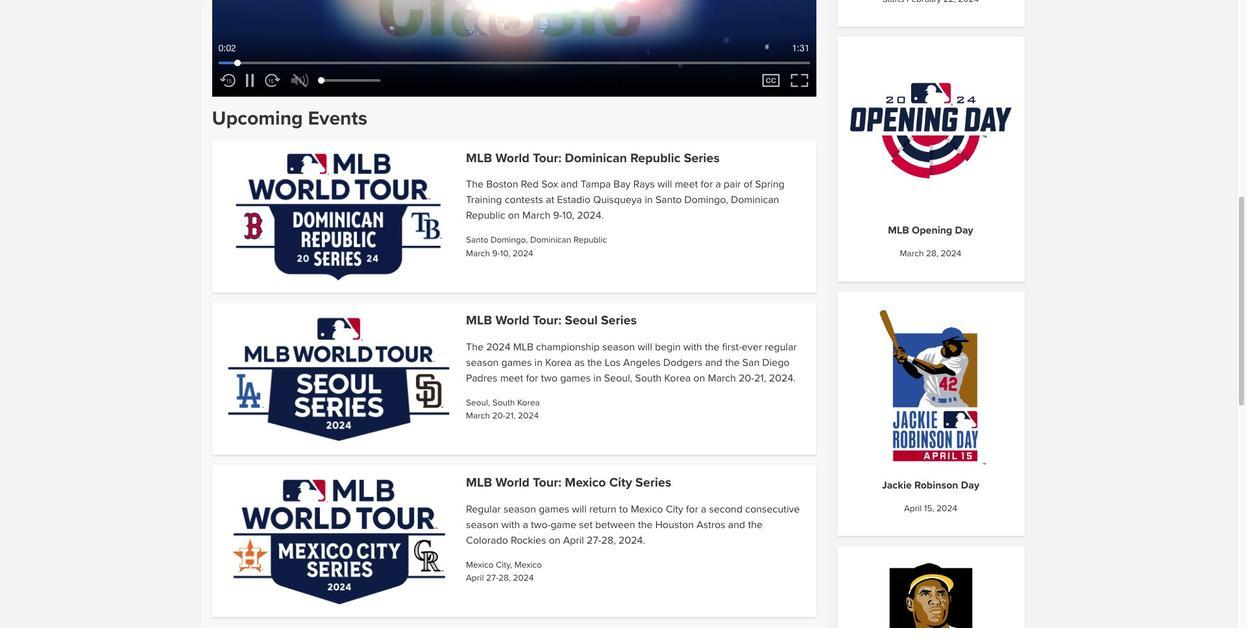 Task type: vqa. For each thing, say whether or not it's contained in the screenshot.
1:31
yes



Task type: describe. For each thing, give the bounding box(es) containing it.
events
[[308, 106, 367, 130]]

1:31
[[792, 43, 810, 53]]

mlb world tour: mexico city series
[[466, 475, 671, 491]]

santo inside santo domingo, dominican republic march 9-10, 2024
[[466, 235, 488, 246]]

mexico city, mexico april 27-28, 2024
[[466, 559, 542, 584]]

two-
[[531, 519, 551, 531]]

regular season games will return to mexico city for a second consecutive season with a two-game set between the houston astros and the colorado rockies on april 27-28, 2024.
[[466, 503, 800, 547]]

the for mlb world tour: seoul series
[[466, 341, 484, 353]]

1 vertical spatial series
[[601, 313, 637, 328]]

first-
[[722, 341, 742, 353]]

for inside the boston red sox and tampa bay rays will meet for a pair of spring training contests at estadio quisqueya in santo domingo, dominican republic on march 9-10, 2024.
[[701, 178, 713, 191]]

april 15, 2024
[[904, 503, 957, 514]]

march 28, 2024
[[900, 248, 961, 259]]

los
[[605, 356, 621, 369]]

mlb for mlb world tour: seoul series
[[466, 313, 492, 328]]

between
[[595, 519, 635, 531]]

with inside the 2024 mlb championship season will begin with the first-ever regular season games in korea as the los angeles dodgers and the san diego padres meet for two games in seoul, south korea on march 20-21, 2024.
[[683, 341, 702, 353]]

season down regular
[[466, 519, 499, 531]]

0 vertical spatial dominican
[[565, 150, 627, 166]]

for inside the 2024 mlb championship season will begin with the first-ever regular season games in korea as the los angeles dodgers and the san diego padres meet for two games in seoul, south korea on march 20-21, 2024.
[[526, 372, 538, 385]]

two
[[541, 372, 558, 385]]

2024 inside seoul, south korea march 20-21, 2024
[[518, 410, 539, 421]]

on inside the 2024 mlb championship season will begin with the first-ever regular season games in korea as the los angeles dodgers and the san diego padres meet for two games in seoul, south korea on march 20-21, 2024.
[[694, 372, 705, 385]]

pause (space) image
[[246, 74, 254, 87]]

domingo, inside the boston red sox and tampa bay rays will meet for a pair of spring training contests at estadio quisqueya in santo domingo, dominican republic on march 9-10, 2024.
[[684, 194, 728, 207]]

jackie robinson day
[[882, 479, 979, 492]]

in inside the boston red sox and tampa bay rays will meet for a pair of spring training contests at estadio quisqueya in santo domingo, dominican republic on march 9-10, 2024.
[[645, 194, 653, 207]]

seek slider slider
[[218, 59, 810, 66]]

mlb for mlb world tour: dominican republic series
[[466, 150, 492, 166]]

march inside seoul, south korea march 20-21, 2024
[[466, 410, 490, 421]]

2024 inside santo domingo, dominican republic march 9-10, 2024
[[513, 248, 533, 259]]

meet inside the boston red sox and tampa bay rays will meet for a pair of spring training contests at estadio quisqueya in santo domingo, dominican republic on march 9-10, 2024.
[[675, 178, 698, 191]]

south inside the 2024 mlb championship season will begin with the first-ever regular season games in korea as the los angeles dodgers and the san diego padres meet for two games in seoul, south korea on march 20-21, 2024.
[[635, 372, 662, 385]]

10, inside the boston red sox and tampa bay rays will meet for a pair of spring training contests at estadio quisqueya in santo domingo, dominican republic on march 9-10, 2024.
[[562, 209, 574, 222]]

angeles
[[623, 356, 661, 369]]

2024 inside mexico city, mexico april 27-28, 2024
[[513, 573, 534, 584]]

tour: for dominican
[[533, 150, 562, 166]]

return
[[589, 503, 616, 516]]

april inside regular season games will return to mexico city for a second consecutive season with a two-game set between the houston astros and the colorado rockies on april 27-28, 2024.
[[563, 534, 584, 547]]

march inside the 2024 mlb championship season will begin with the first-ever regular season games in korea as the los angeles dodgers and the san diego padres meet for two games in seoul, south korea on march 20-21, 2024.
[[708, 372, 736, 385]]

0:02
[[218, 43, 236, 53]]

0 vertical spatial 28,
[[926, 248, 938, 259]]

mexico right city,
[[514, 559, 542, 570]]

mlb opening day
[[888, 224, 973, 237]]

on inside the boston red sox and tampa bay rays will meet for a pair of spring training contests at estadio quisqueya in santo domingo, dominican republic on march 9-10, 2024.
[[508, 209, 520, 222]]

2 horizontal spatial korea
[[664, 372, 691, 385]]

20- inside the 2024 mlb championship season will begin with the first-ever regular season games in korea as the los angeles dodgers and the san diego padres meet for two games in seoul, south korea on march 20-21, 2024.
[[739, 372, 754, 385]]

bay
[[614, 178, 631, 191]]

28, inside mexico city, mexico april 27-28, 2024
[[498, 573, 511, 584]]

21, inside the 2024 mlb championship season will begin with the first-ever regular season games in korea as the los angeles dodgers and the san diego padres meet for two games in seoul, south korea on march 20-21, 2024.
[[754, 372, 766, 385]]

games inside regular season games will return to mexico city for a second consecutive season with a two-game set between the houston astros and the colorado rockies on april 27-28, 2024.
[[539, 503, 569, 516]]

the down first-
[[725, 356, 740, 369]]

the left houston
[[638, 519, 653, 531]]

volume slider
[[318, 77, 380, 83]]

at
[[546, 194, 554, 207]]

regular
[[765, 341, 797, 353]]

championship
[[536, 341, 600, 353]]

training
[[466, 194, 502, 207]]

will inside the boston red sox and tampa bay rays will meet for a pair of spring training contests at estadio quisqueya in santo domingo, dominican republic on march 9-10, 2024.
[[657, 178, 672, 191]]

set
[[579, 519, 593, 531]]

subtitles/closed captions (c) image
[[762, 74, 780, 87]]

27- inside regular season games will return to mexico city for a second consecutive season with a two-game set between the houston astros and the colorado rockies on april 27-28, 2024.
[[587, 534, 601, 547]]

0 vertical spatial games
[[501, 356, 532, 369]]

mexico left city,
[[466, 559, 494, 570]]

astros
[[697, 519, 725, 531]]

pair
[[724, 178, 741, 191]]

series for city
[[635, 475, 671, 491]]

world for mlb world tour: mexico city series
[[495, 475, 529, 491]]

the left first-
[[705, 341, 719, 353]]

fullscreen (f) image
[[790, 74, 808, 87]]

ever
[[742, 341, 762, 353]]

red
[[521, 178, 539, 191]]

santo domingo, dominican republic march 9-10, 2024
[[466, 235, 607, 259]]

dominican inside santo domingo, dominican republic march 9-10, 2024
[[530, 235, 571, 246]]

opening
[[912, 224, 952, 237]]

mlb for mlb world tour: mexico city series
[[466, 475, 492, 491]]

mlb inside the 2024 mlb championship season will begin with the first-ever regular season games in korea as the los angeles dodgers and the san diego padres meet for two games in seoul, south korea on march 20-21, 2024.
[[513, 341, 533, 353]]

the right as
[[587, 356, 602, 369]]

city,
[[496, 559, 512, 570]]

second
[[709, 503, 743, 516]]

padres
[[466, 372, 497, 385]]

colorado
[[466, 534, 508, 547]]

9- inside the boston red sox and tampa bay rays will meet for a pair of spring training contests at estadio quisqueya in santo domingo, dominican republic on march 9-10, 2024.
[[553, 209, 562, 222]]

2 horizontal spatial april
[[904, 503, 922, 514]]

upcoming
[[212, 106, 303, 130]]

jackie
[[882, 479, 912, 492]]

mlb world tour: dominican republic series link
[[466, 150, 806, 166]]

un-mute (m) image
[[291, 74, 308, 87]]

and inside the boston red sox and tampa bay rays will meet for a pair of spring training contests at estadio quisqueya in santo domingo, dominican republic on march 9-10, 2024.
[[561, 178, 578, 191]]

world for mlb world tour: dominican republic series
[[495, 150, 529, 166]]

28, inside regular season games will return to mexico city for a second consecutive season with a two-game set between the houston astros and the colorado rockies on april 27-28, 2024.
[[601, 534, 616, 547]]

0 horizontal spatial a
[[523, 519, 528, 531]]

meet inside the 2024 mlb championship season will begin with the first-ever regular season games in korea as the los angeles dodgers and the san diego padres meet for two games in seoul, south korea on march 20-21, 2024.
[[500, 372, 523, 385]]

world for mlb world tour: seoul series
[[495, 313, 529, 328]]

spring
[[755, 178, 785, 191]]



Task type: locate. For each thing, give the bounding box(es) containing it.
10, down estadio
[[562, 209, 574, 222]]

will up 'angeles'
[[638, 341, 652, 353]]

boston
[[486, 178, 518, 191]]

2 vertical spatial 28,
[[498, 573, 511, 584]]

28, down opening
[[926, 248, 938, 259]]

day
[[955, 224, 973, 237], [961, 479, 979, 492]]

of
[[744, 178, 752, 191]]

games down as
[[560, 372, 591, 385]]

consecutive
[[745, 503, 800, 516]]

republic down estadio
[[574, 235, 607, 246]]

dominican down of
[[731, 194, 779, 207]]

1 the from the top
[[466, 178, 484, 191]]

0 vertical spatial meet
[[675, 178, 698, 191]]

1 vertical spatial games
[[560, 372, 591, 385]]

seoul, south korea march 20-21, 2024
[[466, 397, 540, 421]]

city up houston
[[666, 503, 683, 516]]

0 horizontal spatial south
[[492, 397, 515, 408]]

1 horizontal spatial 9-
[[553, 209, 562, 222]]

march
[[522, 209, 551, 222], [466, 248, 490, 259], [900, 248, 924, 259], [708, 372, 736, 385], [466, 410, 490, 421]]

15,
[[924, 503, 934, 514]]

2 vertical spatial dominican
[[530, 235, 571, 246]]

3 world from the top
[[495, 475, 529, 491]]

quisqueya
[[593, 194, 642, 207]]

april inside mexico city, mexico april 27-28, 2024
[[466, 573, 484, 584]]

march down contests
[[522, 209, 551, 222]]

0 vertical spatial domingo,
[[684, 194, 728, 207]]

0 vertical spatial seoul,
[[604, 372, 632, 385]]

and down first-
[[705, 356, 722, 369]]

1 vertical spatial world
[[495, 313, 529, 328]]

march down first-
[[708, 372, 736, 385]]

2024. inside the 2024 mlb championship season will begin with the first-ever regular season games in korea as the los angeles dodgers and the san diego padres meet for two games in seoul, south korea on march 20-21, 2024.
[[769, 372, 796, 385]]

2 tour: from the top
[[533, 313, 562, 328]]

season up the "two-" at the left
[[503, 503, 536, 516]]

april down game
[[563, 534, 584, 547]]

2024. inside the boston red sox and tampa bay rays will meet for a pair of spring training contests at estadio quisqueya in santo domingo, dominican republic on march 9-10, 2024.
[[577, 209, 604, 222]]

1 vertical spatial republic
[[466, 209, 505, 222]]

2 horizontal spatial in
[[645, 194, 653, 207]]

2 horizontal spatial will
[[657, 178, 672, 191]]

10,
[[562, 209, 574, 222], [500, 248, 510, 259]]

9- down 'at'
[[553, 209, 562, 222]]

robinson
[[914, 479, 958, 492]]

santo
[[655, 194, 682, 207], [466, 235, 488, 246]]

march down training
[[466, 248, 490, 259]]

mlb inside mlb world tour: dominican republic series link
[[466, 150, 492, 166]]

mlb left opening
[[888, 224, 909, 237]]

2024 inside the 2024 mlb championship season will begin with the first-ever regular season games in korea as the los angeles dodgers and the san diego padres meet for two games in seoul, south korea on march 20-21, 2024.
[[486, 341, 511, 353]]

season up the padres on the bottom of the page
[[466, 356, 499, 369]]

republic inside santo domingo, dominican republic march 9-10, 2024
[[574, 235, 607, 246]]

and down second
[[728, 519, 745, 531]]

2 vertical spatial games
[[539, 503, 569, 516]]

0 horizontal spatial 9-
[[492, 248, 500, 259]]

1 vertical spatial april
[[563, 534, 584, 547]]

20-
[[739, 372, 754, 385], [492, 410, 505, 421]]

forward 15 seconds image
[[265, 74, 280, 87]]

rays
[[633, 178, 655, 191]]

0 vertical spatial korea
[[545, 356, 572, 369]]

2 vertical spatial in
[[593, 372, 601, 385]]

in
[[645, 194, 653, 207], [535, 356, 543, 369], [593, 372, 601, 385]]

will
[[657, 178, 672, 191], [638, 341, 652, 353], [572, 503, 587, 516]]

game
[[551, 519, 576, 531]]

jackie robinson day - april 15 image
[[847, 302, 1014, 469]]

on down contests
[[508, 209, 520, 222]]

2 vertical spatial and
[[728, 519, 745, 531]]

on inside regular season games will return to mexico city for a second consecutive season with a two-game set between the houston astros and the colorado rockies on april 27-28, 2024.
[[549, 534, 561, 547]]

9- inside santo domingo, dominican republic march 9-10, 2024
[[492, 248, 500, 259]]

9-
[[553, 209, 562, 222], [492, 248, 500, 259]]

the boston red sox and tampa bay rays will meet for a pair of spring training contests at estadio quisqueya in santo domingo, dominican republic on march 9-10, 2024.
[[466, 178, 785, 222]]

1 vertical spatial 10,
[[500, 248, 510, 259]]

tampa
[[581, 178, 611, 191]]

series
[[684, 150, 720, 166], [601, 313, 637, 328], [635, 475, 671, 491]]

and
[[561, 178, 578, 191], [705, 356, 722, 369], [728, 519, 745, 531]]

1 vertical spatial 28,
[[601, 534, 616, 547]]

2 vertical spatial on
[[549, 534, 561, 547]]

republic up 'rays'
[[630, 150, 681, 166]]

tour: for seoul
[[533, 313, 562, 328]]

mlb media player group
[[212, 0, 816, 96]]

2024. down estadio
[[577, 209, 604, 222]]

1 vertical spatial south
[[492, 397, 515, 408]]

1 horizontal spatial korea
[[545, 356, 572, 369]]

0 horizontal spatial meet
[[500, 372, 523, 385]]

will up set
[[572, 503, 587, 516]]

2 horizontal spatial and
[[728, 519, 745, 531]]

1 horizontal spatial april
[[563, 534, 584, 547]]

0 horizontal spatial 28,
[[498, 573, 511, 584]]

mlb down mlb world tour: seoul series
[[513, 341, 533, 353]]

0 vertical spatial santo
[[655, 194, 682, 207]]

0 vertical spatial city
[[609, 475, 632, 491]]

mexico up return
[[565, 475, 606, 491]]

2 horizontal spatial 28,
[[926, 248, 938, 259]]

0 horizontal spatial will
[[572, 503, 587, 516]]

seoul
[[565, 313, 598, 328]]

mlb world tour: seoul series
[[466, 313, 637, 328]]

day for mlb opening day
[[955, 224, 973, 237]]

1 world from the top
[[495, 150, 529, 166]]

mlb for mlb opening day
[[888, 224, 909, 237]]

mexico
[[565, 475, 606, 491], [631, 503, 663, 516], [466, 559, 494, 570], [514, 559, 542, 570]]

1 horizontal spatial meet
[[675, 178, 698, 191]]

2 horizontal spatial for
[[701, 178, 713, 191]]

duration: 1:31 element
[[792, 41, 810, 55]]

south
[[635, 372, 662, 385], [492, 397, 515, 408]]

march down the padres on the bottom of the page
[[466, 410, 490, 421]]

diego
[[762, 356, 790, 369]]

2 vertical spatial series
[[635, 475, 671, 491]]

0 horizontal spatial seoul,
[[466, 397, 490, 408]]

april left 15,
[[904, 503, 922, 514]]

20- down san
[[739, 372, 754, 385]]

a
[[716, 178, 721, 191], [701, 503, 706, 516], [523, 519, 528, 531]]

21, inside seoul, south korea march 20-21, 2024
[[505, 410, 516, 421]]

2 horizontal spatial republic
[[630, 150, 681, 166]]

1 horizontal spatial and
[[705, 356, 722, 369]]

2024. down 'between'
[[618, 534, 645, 547]]

santo down training
[[466, 235, 488, 246]]

tour: inside mlb world tour: dominican republic series link
[[533, 150, 562, 166]]

meet
[[675, 178, 698, 191], [500, 372, 523, 385]]

1 vertical spatial meet
[[500, 372, 523, 385]]

domingo, down contests
[[491, 235, 528, 246]]

0 vertical spatial will
[[657, 178, 672, 191]]

and up estadio
[[561, 178, 578, 191]]

a up astros
[[701, 503, 706, 516]]

0 vertical spatial on
[[508, 209, 520, 222]]

season
[[602, 341, 635, 353], [466, 356, 499, 369], [503, 503, 536, 516], [466, 519, 499, 531]]

1 vertical spatial in
[[535, 356, 543, 369]]

0 horizontal spatial 27-
[[486, 573, 498, 584]]

dominican up tampa
[[565, 150, 627, 166]]

27-
[[587, 534, 601, 547], [486, 573, 498, 584]]

0 vertical spatial 2024.
[[577, 209, 604, 222]]

city up to
[[609, 475, 632, 491]]

for up houston
[[686, 503, 698, 516]]

domingo, down pair
[[684, 194, 728, 207]]

city
[[609, 475, 632, 491], [666, 503, 683, 516]]

1 horizontal spatial 21,
[[754, 372, 766, 385]]

san
[[742, 356, 760, 369]]

santo right quisqueya
[[655, 194, 682, 207]]

april
[[904, 503, 922, 514], [563, 534, 584, 547], [466, 573, 484, 584]]

2 the from the top
[[466, 341, 484, 353]]

mlb world tour: mexico city series link
[[466, 475, 806, 491]]

1 vertical spatial with
[[501, 519, 520, 531]]

0 vertical spatial 10,
[[562, 209, 574, 222]]

1 horizontal spatial will
[[638, 341, 652, 353]]

korea
[[545, 356, 572, 369], [664, 372, 691, 385], [517, 397, 540, 408]]

in down 'rays'
[[645, 194, 653, 207]]

0 horizontal spatial republic
[[466, 209, 505, 222]]

tour: up sox
[[533, 150, 562, 166]]

1 horizontal spatial city
[[666, 503, 683, 516]]

1 horizontal spatial republic
[[574, 235, 607, 246]]

0 horizontal spatial domingo,
[[491, 235, 528, 246]]

tour: up championship
[[533, 313, 562, 328]]

0 vertical spatial series
[[684, 150, 720, 166]]

10, down contests
[[500, 248, 510, 259]]

season up los
[[602, 341, 635, 353]]

9- down training
[[492, 248, 500, 259]]

with up rockies
[[501, 519, 520, 531]]

the down consecutive
[[748, 519, 763, 531]]

domingo, inside santo domingo, dominican republic march 9-10, 2024
[[491, 235, 528, 246]]

27- inside mexico city, mexico april 27-28, 2024
[[486, 573, 498, 584]]

1 vertical spatial santo
[[466, 235, 488, 246]]

and inside regular season games will return to mexico city for a second consecutive season with a two-game set between the houston astros and the colorado rockies on april 27-28, 2024.
[[728, 519, 745, 531]]

1 horizontal spatial 28,
[[601, 534, 616, 547]]

dominican inside the boston red sox and tampa bay rays will meet for a pair of spring training contests at estadio quisqueya in santo domingo, dominican republic on march 9-10, 2024.
[[731, 194, 779, 207]]

republic down training
[[466, 209, 505, 222]]

20- inside seoul, south korea march 20-21, 2024
[[492, 410, 505, 421]]

0 horizontal spatial city
[[609, 475, 632, 491]]

1 vertical spatial on
[[694, 372, 705, 385]]

0 horizontal spatial 20-
[[492, 410, 505, 421]]

1 horizontal spatial in
[[593, 372, 601, 385]]

28,
[[926, 248, 938, 259], [601, 534, 616, 547], [498, 573, 511, 584]]

rockies
[[511, 534, 546, 547]]

with inside regular season games will return to mexico city for a second consecutive season with a two-game set between the houston astros and the colorado rockies on april 27-28, 2024.
[[501, 519, 520, 531]]

will inside regular season games will return to mexico city for a second consecutive season with a two-game set between the houston astros and the colorado rockies on april 27-28, 2024.
[[572, 503, 587, 516]]

mlb inside 'mlb world tour: seoul series' link
[[466, 313, 492, 328]]

1 horizontal spatial on
[[549, 534, 561, 547]]

mlb inside mlb world tour: mexico city series link
[[466, 475, 492, 491]]

the up the padres on the bottom of the page
[[466, 341, 484, 353]]

korea inside seoul, south korea march 20-21, 2024
[[517, 397, 540, 408]]

the
[[466, 178, 484, 191], [466, 341, 484, 353]]

2024. inside regular season games will return to mexico city for a second consecutive season with a two-game set between the houston astros and the colorado rockies on april 27-28, 2024.
[[618, 534, 645, 547]]

march inside santo domingo, dominican republic march 9-10, 2024
[[466, 248, 490, 259]]

houston
[[655, 519, 694, 531]]

1 horizontal spatial with
[[683, 341, 702, 353]]

2 horizontal spatial on
[[694, 372, 705, 385]]

mlb up regular
[[466, 475, 492, 491]]

will right 'rays'
[[657, 178, 672, 191]]

south down 'angeles'
[[635, 372, 662, 385]]

on
[[508, 209, 520, 222], [694, 372, 705, 385], [549, 534, 561, 547]]

28, down city,
[[498, 573, 511, 584]]

1 vertical spatial 21,
[[505, 410, 516, 421]]

0 vertical spatial for
[[701, 178, 713, 191]]

tour: inside mlb world tour: mexico city series link
[[533, 475, 562, 491]]

0 horizontal spatial 21,
[[505, 410, 516, 421]]

tour: inside 'mlb world tour: seoul series' link
[[533, 313, 562, 328]]

day for jackie robinson day
[[961, 479, 979, 492]]

10, inside santo domingo, dominican republic march 9-10, 2024
[[500, 248, 510, 259]]

0 vertical spatial 9-
[[553, 209, 562, 222]]

mlb world tour: dominican republic series
[[466, 150, 720, 166]]

the up training
[[466, 178, 484, 191]]

the inside the 2024 mlb championship season will begin with the first-ever regular season games in korea as the los angeles dodgers and the san diego padres meet for two games in seoul, south korea on march 20-21, 2024.
[[466, 341, 484, 353]]

2 vertical spatial korea
[[517, 397, 540, 408]]

dominican down 'at'
[[530, 235, 571, 246]]

0 vertical spatial april
[[904, 503, 922, 514]]

0 vertical spatial and
[[561, 178, 578, 191]]

south down the padres on the bottom of the page
[[492, 397, 515, 408]]

games
[[501, 356, 532, 369], [560, 372, 591, 385], [539, 503, 569, 516]]

20- down the padres on the bottom of the page
[[492, 410, 505, 421]]

a left the "two-" at the left
[[523, 519, 528, 531]]

1 vertical spatial the
[[466, 341, 484, 353]]

the
[[705, 341, 719, 353], [587, 356, 602, 369], [725, 356, 740, 369], [638, 519, 653, 531], [748, 519, 763, 531]]

games up game
[[539, 503, 569, 516]]

1 vertical spatial a
[[701, 503, 706, 516]]

seoul, down los
[[604, 372, 632, 385]]

seoul, inside the 2024 mlb championship season will begin with the first-ever regular season games in korea as the los angeles dodgers and the san diego padres meet for two games in seoul, south korea on march 20-21, 2024.
[[604, 372, 632, 385]]

2 world from the top
[[495, 313, 529, 328]]

current time: 0:02 element
[[218, 41, 236, 55]]

april down the 'colorado'
[[466, 573, 484, 584]]

tour:
[[533, 150, 562, 166], [533, 313, 562, 328], [533, 475, 562, 491]]

0 vertical spatial day
[[955, 224, 973, 237]]

begin
[[655, 341, 681, 353]]

1 horizontal spatial 27-
[[587, 534, 601, 547]]

on down dodgers
[[694, 372, 705, 385]]

mexico right to
[[631, 503, 663, 516]]

the 2024 mlb championship season will begin with the first-ever regular season games in korea as the los angeles dodgers and the san diego padres meet for two games in seoul, south korea on march 20-21, 2024.
[[466, 341, 797, 385]]

mlb up the 'boston' in the left top of the page
[[466, 150, 492, 166]]

as
[[574, 356, 585, 369]]

0 horizontal spatial korea
[[517, 397, 540, 408]]

for
[[701, 178, 713, 191], [526, 372, 538, 385], [686, 503, 698, 516]]

mlb up the padres on the bottom of the page
[[466, 313, 492, 328]]

meet right the padres on the bottom of the page
[[500, 372, 523, 385]]

0 vertical spatial republic
[[630, 150, 681, 166]]

in up two on the bottom left
[[535, 356, 543, 369]]

upcoming events
[[212, 106, 367, 130]]

march inside the boston red sox and tampa bay rays will meet for a pair of spring training contests at estadio quisqueya in santo domingo, dominican republic on march 9-10, 2024.
[[522, 209, 551, 222]]

a left pair
[[716, 178, 721, 191]]

meet right 'rays'
[[675, 178, 698, 191]]

1 tour: from the top
[[533, 150, 562, 166]]

0 vertical spatial world
[[495, 150, 529, 166]]

2 vertical spatial a
[[523, 519, 528, 531]]

tour: up the "two-" at the left
[[533, 475, 562, 491]]

regular
[[466, 503, 501, 516]]

sox
[[541, 178, 558, 191]]

the inside the boston red sox and tampa bay rays will meet for a pair of spring training contests at estadio quisqueya in santo domingo, dominican republic on march 9-10, 2024.
[[466, 178, 484, 191]]

seoul, inside seoul, south korea march 20-21, 2024
[[466, 397, 490, 408]]

volume image
[[318, 77, 324, 83]]

domingo,
[[684, 194, 728, 207], [491, 235, 528, 246]]

for left pair
[[701, 178, 713, 191]]

2024. down diego
[[769, 372, 796, 385]]

republic inside the boston red sox and tampa bay rays will meet for a pair of spring training contests at estadio quisqueya in santo domingo, dominican republic on march 9-10, 2024.
[[466, 209, 505, 222]]

2024
[[513, 248, 533, 259], [941, 248, 961, 259], [486, 341, 511, 353], [518, 410, 539, 421], [937, 503, 957, 514], [513, 573, 534, 584]]

1 vertical spatial and
[[705, 356, 722, 369]]

1 vertical spatial dominican
[[731, 194, 779, 207]]

contests
[[505, 194, 543, 207]]

2024.
[[577, 209, 604, 222], [769, 372, 796, 385], [618, 534, 645, 547]]

mlb
[[466, 150, 492, 166], [888, 224, 909, 237], [466, 313, 492, 328], [513, 341, 533, 353], [466, 475, 492, 491]]

south inside seoul, south korea march 20-21, 2024
[[492, 397, 515, 408]]

21,
[[754, 372, 766, 385], [505, 410, 516, 421]]

2 vertical spatial april
[[466, 573, 484, 584]]

city inside regular season games will return to mexico city for a second consecutive season with a two-game set between the houston astros and the colorado rockies on april 27-28, 2024.
[[666, 503, 683, 516]]

0 horizontal spatial santo
[[466, 235, 488, 246]]

mexico inside regular season games will return to mexico city for a second consecutive season with a two-game set between the houston astros and the colorado rockies on april 27-28, 2024.
[[631, 503, 663, 516]]

27- down city,
[[486, 573, 498, 584]]

mlb world tour: seoul series link
[[466, 313, 806, 329]]

1 vertical spatial for
[[526, 372, 538, 385]]

tour: for mexico
[[533, 475, 562, 491]]

series for republic
[[684, 150, 720, 166]]

will inside the 2024 mlb championship season will begin with the first-ever regular season games in korea as the los angeles dodgers and the san diego padres meet for two games in seoul, south korea on march 20-21, 2024.
[[638, 341, 652, 353]]

seoul, down the padres on the bottom of the page
[[466, 397, 490, 408]]

1 horizontal spatial a
[[701, 503, 706, 516]]

1 horizontal spatial 10,
[[562, 209, 574, 222]]

with
[[683, 341, 702, 353], [501, 519, 520, 531]]

with up dodgers
[[683, 341, 702, 353]]

0 horizontal spatial for
[[526, 372, 538, 385]]

2 vertical spatial tour:
[[533, 475, 562, 491]]

1 vertical spatial domingo,
[[491, 235, 528, 246]]

0 horizontal spatial in
[[535, 356, 543, 369]]

0 vertical spatial south
[[635, 372, 662, 385]]

1 vertical spatial korea
[[664, 372, 691, 385]]

1 vertical spatial tour:
[[533, 313, 562, 328]]

day right robinson
[[961, 479, 979, 492]]

estadio
[[557, 194, 590, 207]]

1 horizontal spatial 2024.
[[618, 534, 645, 547]]

march down 'mlb opening day' on the right of page
[[900, 248, 924, 259]]

2 vertical spatial world
[[495, 475, 529, 491]]

a inside the boston red sox and tampa bay rays will meet for a pair of spring training contests at estadio quisqueya in santo domingo, dominican republic on march 9-10, 2024.
[[716, 178, 721, 191]]

28, down 'between'
[[601, 534, 616, 547]]

2 vertical spatial will
[[572, 503, 587, 516]]

and inside the 2024 mlb championship season will begin with the first-ever regular season games in korea as the los angeles dodgers and the san diego padres meet for two games in seoul, south korea on march 20-21, 2024.
[[705, 356, 722, 369]]

0 horizontal spatial on
[[508, 209, 520, 222]]

seoul,
[[604, 372, 632, 385], [466, 397, 490, 408]]

santo inside the boston red sox and tampa bay rays will meet for a pair of spring training contests at estadio quisqueya in santo domingo, dominican republic on march 9-10, 2024.
[[655, 194, 682, 207]]

1 vertical spatial seoul,
[[466, 397, 490, 408]]

1 horizontal spatial seoul,
[[604, 372, 632, 385]]

for left two on the bottom left
[[526, 372, 538, 385]]

back 15 seconds image
[[220, 74, 235, 87]]

republic
[[630, 150, 681, 166], [466, 209, 505, 222], [574, 235, 607, 246]]

3 tour: from the top
[[533, 475, 562, 491]]

games up seoul, south korea march 20-21, 2024
[[501, 356, 532, 369]]

day right opening
[[955, 224, 973, 237]]

to
[[619, 503, 628, 516]]

0 vertical spatial a
[[716, 178, 721, 191]]

27- down set
[[587, 534, 601, 547]]

1 vertical spatial 9-
[[492, 248, 500, 259]]

dominican
[[565, 150, 627, 166], [731, 194, 779, 207], [530, 235, 571, 246]]

the for mlb world tour: dominican republic series
[[466, 178, 484, 191]]

on down game
[[549, 534, 561, 547]]

world
[[495, 150, 529, 166], [495, 313, 529, 328], [495, 475, 529, 491]]

in down championship
[[593, 372, 601, 385]]

dodgers
[[663, 356, 703, 369]]

for inside regular season games will return to mexico city for a second consecutive season with a two-game set between the houston astros and the colorado rockies on april 27-28, 2024.
[[686, 503, 698, 516]]

1 horizontal spatial santo
[[655, 194, 682, 207]]



